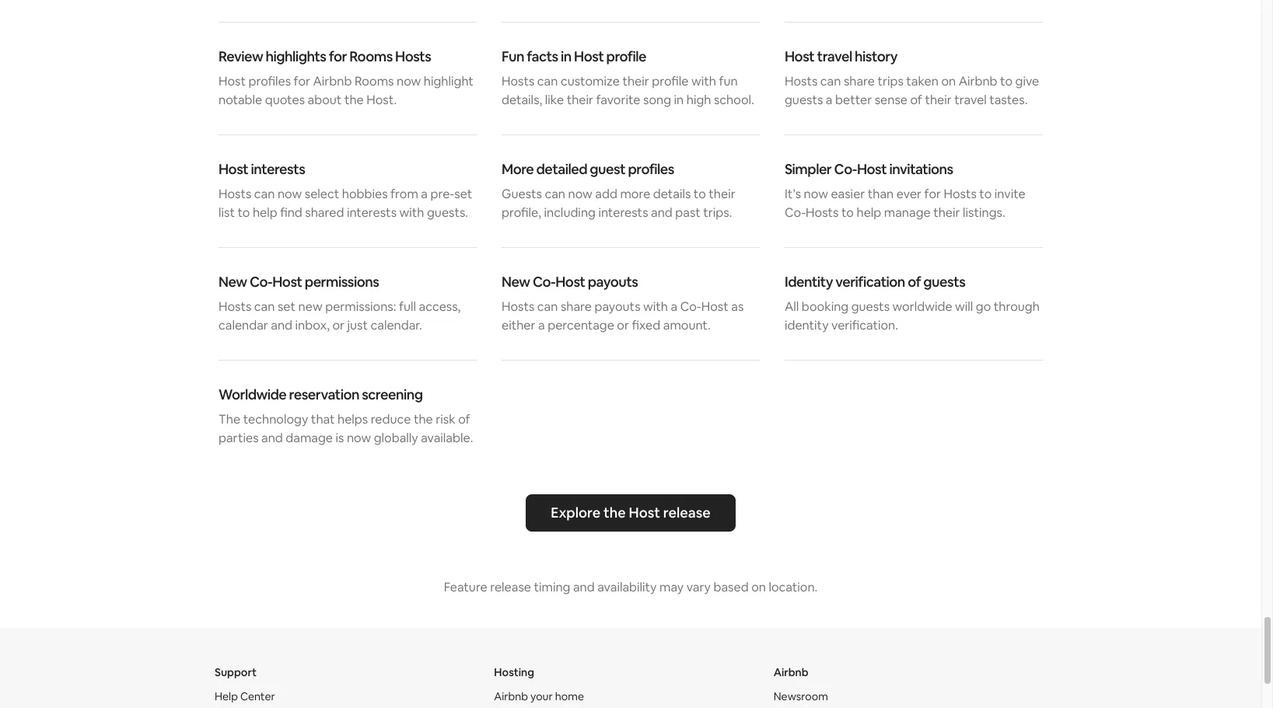 Task type: describe. For each thing, give the bounding box(es) containing it.
just calendar.
[[347, 317, 422, 334]]

facts
[[527, 47, 558, 65]]

technology
[[243, 412, 308, 428]]

now inside worldwide reservation screening the technology that helps reduce the risk of parties and damage is now globally available.
[[347, 430, 371, 447]]

can inside new co-host permissions hosts can set new permissions: full access, calendar and inbox, or just calendar.
[[254, 299, 275, 315]]

globally
[[374, 430, 418, 447]]

explore
[[551, 504, 601, 522]]

payouts
[[595, 299, 641, 315]]

support
[[215, 666, 257, 680]]

find
[[280, 205, 302, 221]]

of inside worldwide reservation screening the technology that helps reduce the risk of parties and damage is now globally available.
[[458, 412, 470, 428]]

highlight
[[424, 73, 474, 89]]

host travel history hosts can share trips taken on airbnb to give guests a better sense of their travel tastes.
[[785, 47, 1040, 108]]

hosts up the their listings. at the top right
[[944, 186, 977, 202]]

to inside the "host travel history hosts can share trips taken on airbnb to give guests a better sense of their travel tastes."
[[1000, 73, 1013, 89]]

can inside the "host travel history hosts can share trips taken on airbnb to give guests a better sense of their travel tastes."
[[821, 73, 841, 89]]

help inside "host interests hosts can now select hobbies from a pre-set list to help find shared interests with guests."
[[253, 205, 277, 221]]

verification.
[[832, 317, 899, 334]]

a right either
[[538, 317, 545, 334]]

permissions
[[305, 273, 379, 291]]

share inside the "host travel history hosts can share trips taken on airbnb to give guests a better sense of their travel tastes."
[[844, 73, 875, 89]]

booking
[[802, 299, 849, 315]]

set inside new co-host permissions hosts can set new permissions: full access, calendar and inbox, or just calendar.
[[278, 299, 296, 315]]

add
[[595, 186, 618, 202]]

help center
[[215, 690, 275, 704]]

the host.
[[345, 92, 397, 108]]

hosting
[[494, 666, 535, 680]]

verification
[[836, 273, 905, 291]]

co- for hosts
[[533, 273, 556, 291]]

fun
[[502, 47, 524, 65]]

the inside worldwide reservation screening the technology that helps reduce the risk of parties and damage is now globally available.
[[414, 412, 433, 428]]

host profile
[[574, 47, 646, 65]]

customize
[[561, 73, 620, 89]]

their listings.
[[934, 205, 1006, 221]]

profile,
[[502, 205, 541, 221]]

give
[[1016, 73, 1040, 89]]

list
[[219, 205, 235, 221]]

fun facts in host profile hosts can customize their profile with fun details, like their favorite song in high school.
[[502, 47, 754, 108]]

newsroom link
[[774, 690, 828, 704]]

host inside new co-host payouts hosts can share payouts with a co-host as either a percentage or fixed amount.
[[702, 299, 729, 315]]

availability
[[598, 580, 657, 596]]

permissions:
[[325, 299, 396, 315]]

can inside more detailed guest profiles guests can now add more details to their profile, including interests and past trips.
[[545, 186, 566, 202]]

sense
[[875, 92, 908, 108]]

simpler co-host invitations it's now easier than ever for hosts to invite co-hosts to help manage their listings.
[[785, 160, 1026, 221]]

with inside new co-host payouts hosts can share payouts with a co-host as either a percentage or fixed amount.
[[643, 299, 668, 315]]

and inside new co-host permissions hosts can set new permissions: full access, calendar and inbox, or just calendar.
[[271, 317, 293, 334]]

hosts inside new co-host payouts hosts can share payouts with a co-host as either a percentage or fixed amount.
[[502, 299, 535, 315]]

either
[[502, 317, 536, 334]]

airbnb inside review highlights for rooms hosts host profiles for airbnb rooms now highlight notable quotes about the host.
[[313, 73, 352, 89]]

their up favorite
[[623, 73, 649, 89]]

on
[[942, 73, 956, 89]]

than
[[868, 186, 894, 202]]

shared
[[305, 205, 344, 221]]

rooms hosts
[[349, 47, 431, 65]]

hosts inside the "host travel history hosts can share trips taken on airbnb to give guests a better sense of their travel tastes."
[[785, 73, 818, 89]]

host inside the "host travel history hosts can share trips taken on airbnb to give guests a better sense of their travel tastes."
[[785, 47, 815, 65]]

profile
[[652, 73, 689, 89]]

damage
[[286, 430, 333, 447]]

available.
[[421, 430, 473, 447]]

feature
[[444, 580, 488, 596]]

detailed
[[536, 160, 587, 178]]

go
[[976, 299, 991, 315]]

will
[[955, 299, 973, 315]]

airbnb up the newsroom
[[774, 666, 809, 680]]

their inside the "host travel history hosts can share trips taken on airbnb to give guests a better sense of their travel tastes."
[[925, 92, 952, 108]]

now inside "host interests hosts can now select hobbies from a pre-set list to help find shared interests with guests."
[[278, 186, 302, 202]]

can inside new co-host payouts hosts can share payouts with a co-host as either a percentage or fixed amount.
[[537, 299, 558, 315]]

co- for invitations
[[834, 160, 857, 178]]

on location.
[[752, 580, 818, 596]]

all
[[785, 299, 799, 315]]

identity
[[785, 317, 829, 334]]

timing
[[534, 580, 571, 596]]

1 vertical spatial release
[[490, 580, 531, 596]]

airbnb your home
[[494, 690, 584, 704]]

percentage
[[548, 317, 614, 334]]

new co-host permissions hosts can set new permissions: full access, calendar and inbox, or just calendar.
[[219, 273, 461, 334]]

1 horizontal spatial interests
[[347, 205, 397, 221]]

hosts inside "host interests hosts can now select hobbies from a pre-set list to help find shared interests with guests."
[[219, 186, 252, 202]]

past trips.
[[675, 205, 732, 221]]

may
[[660, 580, 684, 596]]

pre-
[[431, 186, 455, 202]]

manage
[[884, 205, 931, 221]]

to inside "host interests hosts can now select hobbies from a pre-set list to help find shared interests with guests."
[[238, 205, 250, 221]]

airbnb your home link
[[494, 690, 584, 704]]

new co-host payouts hosts can share payouts with a co-host as either a percentage or fixed amount.
[[502, 273, 744, 334]]

host inside "host interests hosts can now select hobbies from a pre-set list to help find shared interests with guests."
[[219, 160, 248, 178]]

travel tastes.
[[955, 92, 1028, 108]]

full
[[399, 299, 416, 315]]

select
[[305, 186, 339, 202]]

0 horizontal spatial for
[[294, 73, 310, 89]]

more
[[620, 186, 651, 202]]

help
[[215, 690, 238, 704]]

fixed amount.
[[632, 317, 711, 334]]

to left invite
[[980, 186, 992, 202]]

hosts down easier
[[806, 205, 839, 221]]

worldwide
[[893, 299, 953, 315]]

trips
[[878, 73, 904, 89]]

guest profiles
[[590, 160, 674, 178]]

hosts inside new co-host permissions hosts can set new permissions: full access, calendar and inbox, or just calendar.
[[219, 299, 252, 315]]

guests
[[502, 186, 542, 202]]

to down easier
[[842, 205, 854, 221]]

helps
[[338, 412, 368, 428]]

through
[[994, 299, 1040, 315]]

calendar
[[219, 317, 268, 334]]

with guests.
[[399, 205, 468, 221]]

a inside the "host travel history hosts can share trips taken on airbnb to give guests a better sense of their travel tastes."
[[826, 92, 833, 108]]

simpler
[[785, 160, 832, 178]]

fun
[[719, 73, 738, 89]]

and inside worldwide reservation screening the technology that helps reduce the risk of parties and damage is now globally available.
[[261, 430, 283, 447]]

reduce
[[371, 412, 411, 428]]



Task type: vqa. For each thing, say whether or not it's contained in the screenshot.


Task type: locate. For each thing, give the bounding box(es) containing it.
to inside more detailed guest profiles guests can now add more details to their profile, including interests and past trips.
[[694, 186, 706, 202]]

can inside "host interests hosts can now select hobbies from a pre-set list to help find shared interests with guests."
[[254, 186, 275, 202]]

a left "better"
[[826, 92, 833, 108]]

with left fun
[[692, 73, 716, 89]]

for
[[329, 47, 347, 65], [294, 73, 310, 89], [925, 186, 941, 202]]

details,
[[502, 92, 542, 108]]

co-
[[834, 160, 857, 178], [785, 205, 806, 221], [250, 273, 272, 291], [533, 273, 556, 291], [680, 299, 702, 315]]

host right explore
[[629, 504, 660, 522]]

of right risk
[[458, 412, 470, 428]]

1 horizontal spatial set
[[455, 186, 472, 202]]

0 horizontal spatial release
[[490, 580, 531, 596]]

worldwide reservation screening the technology that helps reduce the risk of parties and damage is now globally available.
[[219, 386, 473, 447]]

1 vertical spatial for
[[294, 73, 310, 89]]

their down customize on the top left
[[567, 92, 594, 108]]

now inside review highlights for rooms hosts host profiles for airbnb rooms now highlight notable quotes about the host.
[[397, 73, 421, 89]]

to right list
[[238, 205, 250, 221]]

0 vertical spatial release
[[663, 504, 711, 522]]

2 or from the left
[[617, 317, 629, 334]]

with inside fun facts in host profile hosts can customize their profile with fun details, like their favorite song in high school.
[[692, 73, 716, 89]]

now inside simpler co-host invitations it's now easier than ever for hosts to invite co-hosts to help manage their listings.
[[804, 186, 828, 202]]

details
[[653, 186, 691, 202]]

of inside the "host travel history hosts can share trips taken on airbnb to give guests a better sense of their travel tastes."
[[911, 92, 923, 108]]

a up fixed amount.
[[671, 299, 678, 315]]

a
[[826, 92, 833, 108], [421, 186, 428, 202], [671, 299, 678, 315], [538, 317, 545, 334]]

1 vertical spatial set
[[278, 299, 296, 315]]

for inside simpler co-host invitations it's now easier than ever for hosts to invite co-hosts to help manage their listings.
[[925, 186, 941, 202]]

with
[[692, 73, 716, 89], [643, 299, 668, 315]]

host up list
[[219, 160, 248, 178]]

reservation screening
[[289, 386, 423, 404]]

share up percentage
[[561, 299, 592, 315]]

from
[[391, 186, 418, 202]]

explore the host release link
[[526, 495, 736, 532]]

1 vertical spatial with
[[643, 299, 668, 315]]

0 vertical spatial the
[[414, 412, 433, 428]]

and down technology
[[261, 430, 283, 447]]

to
[[1000, 73, 1013, 89], [694, 186, 706, 202], [980, 186, 992, 202], [238, 205, 250, 221], [842, 205, 854, 221]]

inbox,
[[295, 317, 330, 334]]

of guests
[[908, 273, 966, 291]]

interests
[[251, 160, 305, 178], [347, 205, 397, 221], [599, 205, 648, 221]]

new for new co-host payouts
[[502, 273, 530, 291]]

airbnb up the about
[[313, 73, 352, 89]]

their inside more detailed guest profiles guests can now add more details to their profile, including interests and past trips.
[[709, 186, 736, 202]]

new
[[298, 299, 323, 315]]

1 horizontal spatial new
[[502, 273, 530, 291]]

0 horizontal spatial interests
[[251, 160, 305, 178]]

or inside new co-host permissions hosts can set new permissions: full access, calendar and inbox, or just calendar.
[[332, 317, 345, 334]]

identity
[[785, 273, 833, 291]]

share inside new co-host payouts hosts can share payouts with a co-host as either a percentage or fixed amount.
[[561, 299, 592, 315]]

invite
[[995, 186, 1026, 202]]

1 horizontal spatial guests
[[852, 299, 890, 315]]

2 new from the left
[[502, 273, 530, 291]]

host inside simpler co-host invitations it's now easier than ever for hosts to invite co-hosts to help manage their listings.
[[857, 160, 887, 178]]

0 horizontal spatial new
[[219, 273, 247, 291]]

interests down more
[[599, 205, 648, 221]]

new up calendar
[[219, 273, 247, 291]]

new for new co-host permissions
[[219, 273, 247, 291]]

worldwide
[[219, 386, 287, 404]]

or
[[332, 317, 345, 334], [617, 317, 629, 334]]

better
[[836, 92, 872, 108]]

a left the pre-
[[421, 186, 428, 202]]

your
[[531, 690, 553, 704]]

based
[[714, 580, 749, 596]]

0 vertical spatial guests
[[785, 92, 823, 108]]

to up past trips.
[[694, 186, 706, 202]]

guests left "better"
[[785, 92, 823, 108]]

now right is
[[347, 430, 371, 447]]

it's
[[785, 186, 801, 202]]

a inside "host interests hosts can now select hobbies from a pre-set list to help find shared interests with guests."
[[421, 186, 428, 202]]

can up including
[[545, 186, 566, 202]]

hosts up calendar
[[219, 299, 252, 315]]

now inside more detailed guest profiles guests can now add more details to their profile, including interests and past trips.
[[568, 186, 593, 202]]

co- inside new co-host permissions hosts can set new permissions: full access, calendar and inbox, or just calendar.
[[250, 273, 272, 291]]

to left "give" at the top right
[[1000, 73, 1013, 89]]

travel history
[[817, 47, 898, 65]]

explore the host release
[[551, 504, 711, 522]]

and
[[651, 205, 673, 221], [271, 317, 293, 334], [261, 430, 283, 447], [573, 580, 595, 596]]

release
[[663, 504, 711, 522], [490, 580, 531, 596]]

high school.
[[687, 92, 754, 108]]

share up "better"
[[844, 73, 875, 89]]

easier
[[831, 186, 865, 202]]

0 vertical spatial for
[[329, 47, 347, 65]]

0 horizontal spatial help
[[253, 205, 277, 221]]

new inside new co-host payouts hosts can share payouts with a co-host as either a percentage or fixed amount.
[[502, 273, 530, 291]]

host inside review highlights for rooms hosts host profiles for airbnb rooms now highlight notable quotes about the host.
[[219, 73, 246, 89]]

release inside explore the host release link
[[663, 504, 711, 522]]

0 horizontal spatial with
[[643, 299, 668, 315]]

host interests hosts can now select hobbies from a pre-set list to help find shared interests with guests.
[[219, 160, 472, 221]]

0 vertical spatial of
[[911, 92, 923, 108]]

co- down it's
[[785, 205, 806, 221]]

rooms
[[355, 73, 394, 89]]

co- up fixed amount.
[[680, 299, 702, 315]]

invitations
[[890, 160, 953, 178]]

1 horizontal spatial of
[[911, 92, 923, 108]]

release up vary
[[663, 504, 711, 522]]

0 vertical spatial with
[[692, 73, 716, 89]]

1 new from the left
[[219, 273, 247, 291]]

set inside "host interests hosts can now select hobbies from a pre-set list to help find shared interests with guests."
[[455, 186, 472, 202]]

and right timing
[[573, 580, 595, 596]]

ever
[[897, 186, 922, 202]]

interests down hobbies
[[347, 205, 397, 221]]

hosts up details,
[[502, 73, 535, 89]]

release left timing
[[490, 580, 531, 596]]

1 vertical spatial the
[[604, 504, 626, 522]]

0 vertical spatial in
[[561, 47, 572, 65]]

for right ever
[[925, 186, 941, 202]]

more
[[502, 160, 534, 178]]

0 horizontal spatial of
[[458, 412, 470, 428]]

notable
[[219, 92, 262, 108]]

1 vertical spatial of
[[458, 412, 470, 428]]

1 horizontal spatial in
[[674, 92, 684, 108]]

their up past trips.
[[709, 186, 736, 202]]

taken
[[907, 73, 939, 89]]

home
[[555, 690, 584, 704]]

more detailed guest profiles guests can now add more details to their profile, including interests and past trips.
[[502, 160, 736, 221]]

can up "like"
[[537, 73, 558, 89]]

1 horizontal spatial share
[[844, 73, 875, 89]]

1 help from the left
[[253, 205, 277, 221]]

0 horizontal spatial the
[[414, 412, 433, 428]]

2 vertical spatial for
[[925, 186, 941, 202]]

can up calendar
[[254, 299, 275, 315]]

1 vertical spatial share
[[561, 299, 592, 315]]

and left 'inbox,'
[[271, 317, 293, 334]]

for right highlights
[[329, 47, 347, 65]]

guests up verification.
[[852, 299, 890, 315]]

the right explore
[[604, 504, 626, 522]]

new up either
[[502, 273, 530, 291]]

or inside new co-host payouts hosts can share payouts with a co-host as either a percentage or fixed amount.
[[617, 317, 629, 334]]

1 vertical spatial in
[[674, 92, 684, 108]]

1 horizontal spatial with
[[692, 73, 716, 89]]

help left find
[[253, 205, 277, 221]]

with up fixed amount.
[[643, 299, 668, 315]]

host payouts
[[556, 273, 638, 291]]

host inside new co-host permissions hosts can set new permissions: full access, calendar and inbox, or just calendar.
[[272, 273, 302, 291]]

1 horizontal spatial or
[[617, 317, 629, 334]]

is
[[336, 430, 344, 447]]

host left as
[[702, 299, 729, 315]]

guests inside the "host travel history hosts can share trips taken on airbnb to give guests a better sense of their travel tastes."
[[785, 92, 823, 108]]

guests
[[785, 92, 823, 108], [852, 299, 890, 315]]

can left select at the top left
[[254, 186, 275, 202]]

airbnb inside the "host travel history hosts can share trips taken on airbnb to give guests a better sense of their travel tastes."
[[959, 73, 998, 89]]

0 horizontal spatial guests
[[785, 92, 823, 108]]

their down on
[[925, 92, 952, 108]]

0 horizontal spatial in
[[561, 47, 572, 65]]

and down details
[[651, 205, 673, 221]]

1 horizontal spatial the
[[604, 504, 626, 522]]

for up the quotes
[[294, 73, 310, 89]]

1 horizontal spatial for
[[329, 47, 347, 65]]

airbnb up travel tastes.
[[959, 73, 998, 89]]

host up notable
[[219, 73, 246, 89]]

now up find
[[278, 186, 302, 202]]

new
[[219, 273, 247, 291], [502, 273, 530, 291]]

hobbies
[[342, 186, 388, 202]]

help inside simpler co-host invitations it's now easier than ever for hosts to invite co-hosts to help manage their listings.
[[857, 205, 882, 221]]

help down than
[[857, 205, 882, 221]]

review highlights for rooms hosts host profiles for airbnb rooms now highlight notable quotes about the host.
[[219, 47, 474, 108]]

can up "better"
[[821, 73, 841, 89]]

about
[[308, 92, 342, 108]]

1 or from the left
[[332, 317, 345, 334]]

0 horizontal spatial set
[[278, 299, 296, 315]]

now down rooms hosts
[[397, 73, 421, 89]]

newsroom
[[774, 690, 828, 704]]

help center link
[[215, 690, 275, 704]]

the
[[414, 412, 433, 428], [604, 504, 626, 522]]

host up than
[[857, 160, 887, 178]]

including
[[544, 205, 596, 221]]

interests up find
[[251, 160, 305, 178]]

set left new
[[278, 299, 296, 315]]

0 horizontal spatial share
[[561, 299, 592, 315]]

and inside more detailed guest profiles guests can now add more details to their profile, including interests and past trips.
[[651, 205, 673, 221]]

host left travel history
[[785, 47, 815, 65]]

hosts up list
[[219, 186, 252, 202]]

center
[[240, 690, 275, 704]]

share
[[844, 73, 875, 89], [561, 299, 592, 315]]

co- up calendar
[[250, 273, 272, 291]]

hosts inside fun facts in host profile hosts can customize their profile with fun details, like their favorite song in high school.
[[502, 73, 535, 89]]

hosts up either
[[502, 299, 535, 315]]

their
[[623, 73, 649, 89], [567, 92, 594, 108], [925, 92, 952, 108], [709, 186, 736, 202]]

airbnb
[[313, 73, 352, 89], [959, 73, 998, 89], [774, 666, 809, 680], [494, 690, 528, 704]]

favorite
[[596, 92, 641, 108]]

highlights
[[266, 47, 326, 65]]

interests inside more detailed guest profiles guests can now add more details to their profile, including interests and past trips.
[[599, 205, 648, 221]]

0 vertical spatial set
[[455, 186, 472, 202]]

co- up either
[[533, 273, 556, 291]]

in down 'profile'
[[674, 92, 684, 108]]

0 horizontal spatial or
[[332, 317, 345, 334]]

risk
[[436, 412, 456, 428]]

co- for permissions
[[250, 273, 272, 291]]

host up new
[[272, 273, 302, 291]]

set
[[455, 186, 472, 202], [278, 299, 296, 315]]

1 horizontal spatial help
[[857, 205, 882, 221]]

of down taken
[[911, 92, 923, 108]]

airbnb down hosting
[[494, 690, 528, 704]]

identity verification of guests all booking guests worldwide will go through identity verification.
[[785, 273, 1040, 334]]

or right 'inbox,'
[[332, 317, 345, 334]]

or down payouts
[[617, 317, 629, 334]]

2 horizontal spatial for
[[925, 186, 941, 202]]

that
[[311, 412, 335, 428]]

can inside fun facts in host profile hosts can customize their profile with fun details, like their favorite song in high school.
[[537, 73, 558, 89]]

now up including
[[568, 186, 593, 202]]

new inside new co-host permissions hosts can set new permissions: full access, calendar and inbox, or just calendar.
[[219, 273, 247, 291]]

in
[[561, 47, 572, 65], [674, 92, 684, 108]]

set up with guests.
[[455, 186, 472, 202]]

can
[[537, 73, 558, 89], [821, 73, 841, 89], [254, 186, 275, 202], [545, 186, 566, 202], [254, 299, 275, 315], [537, 299, 558, 315]]

co- up easier
[[834, 160, 857, 178]]

1 vertical spatial guests
[[852, 299, 890, 315]]

2 help from the left
[[857, 205, 882, 221]]

guests inside identity verification of guests all booking guests worldwide will go through identity verification.
[[852, 299, 890, 315]]

can up percentage
[[537, 299, 558, 315]]

2 horizontal spatial interests
[[599, 205, 648, 221]]

as
[[731, 299, 744, 315]]

in right facts
[[561, 47, 572, 65]]

access,
[[419, 299, 461, 315]]

0 vertical spatial share
[[844, 73, 875, 89]]

hosts down travel history
[[785, 73, 818, 89]]

parties
[[219, 430, 259, 447]]

the
[[219, 412, 241, 428]]

now right it's
[[804, 186, 828, 202]]

profiles
[[249, 73, 291, 89]]

1 horizontal spatial release
[[663, 504, 711, 522]]

song
[[643, 92, 671, 108]]

quotes
[[265, 92, 305, 108]]

the left risk
[[414, 412, 433, 428]]



